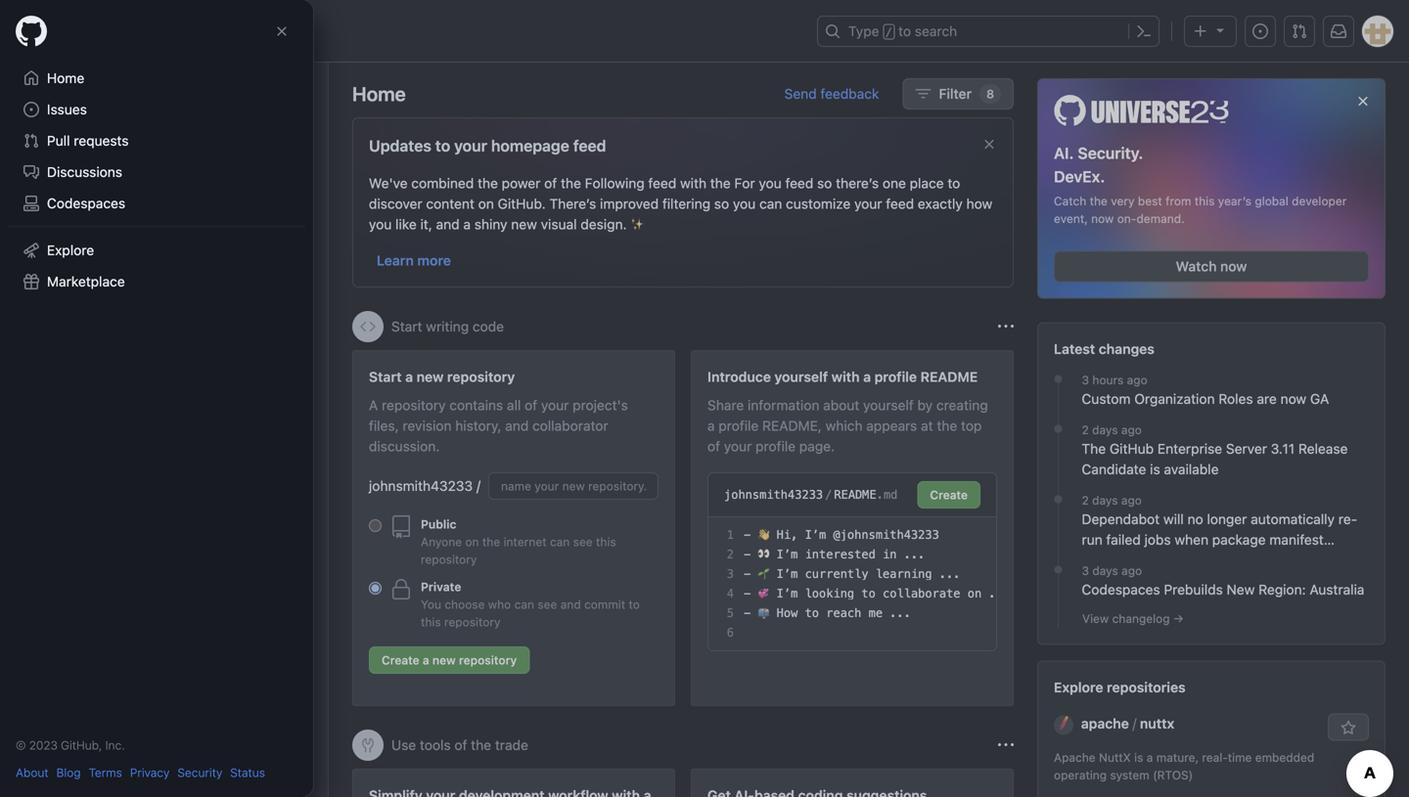 Task type: vqa. For each thing, say whether or not it's contained in the screenshot.


Task type: locate. For each thing, give the bounding box(es) containing it.
codespaces
[[47, 195, 125, 211], [1082, 582, 1160, 598]]

can left customize
[[759, 196, 782, 212]]

the right at
[[937, 418, 957, 434]]

2 - from the top
[[744, 548, 751, 562]]

with
[[680, 175, 707, 191], [832, 369, 860, 385]]

code
[[473, 319, 504, 335]]

dot fill image down latest
[[1051, 371, 1066, 387]]

2 vertical spatial now
[[1281, 391, 1307, 407]]

a inside button
[[423, 654, 429, 667]]

lock image
[[389, 578, 413, 602]]

of right all
[[525, 397, 537, 413]]

notifications image
[[1331, 23, 1347, 39]]

open global navigation menu image
[[23, 23, 39, 39]]

run
[[1082, 532, 1103, 548]]

2 days from the top
[[1092, 494, 1118, 507]]

1 horizontal spatial so
[[817, 175, 832, 191]]

you down discover
[[369, 216, 392, 232]]

start
[[391, 319, 422, 335], [369, 369, 402, 385]]

3 inside 3 days ago codespaces prebuilds new region: australia
[[1082, 564, 1089, 578]]

1 horizontal spatial with
[[832, 369, 860, 385]]

recent
[[23, 270, 70, 286]]

/ inside type / to search
[[885, 25, 892, 39]]

ago inside 3 hours ago custom organization roles are now ga
[[1127, 373, 1148, 387]]

dot fill image down dot fill image
[[1051, 562, 1066, 578]]

create inside button
[[382, 654, 419, 667]]

1 vertical spatial with
[[832, 369, 860, 385]]

this up commit
[[596, 535, 616, 549]]

yourself up 'appears'
[[863, 397, 914, 413]]

/ inside introduce yourself with a profile readme element
[[825, 488, 832, 502]]

ago up github
[[1121, 423, 1142, 437]]

/ inside explore repositories navigation
[[1133, 716, 1137, 732]]

days
[[1092, 423, 1118, 437], [1092, 494, 1118, 507], [1092, 564, 1118, 578]]

can inside 'public anyone on the internet can see this repository'
[[550, 535, 570, 549]]

we've
[[369, 175, 408, 191]]

explore up 'recent activity'
[[47, 242, 94, 258]]

2 vertical spatial dot fill image
[[1051, 562, 1066, 578]]

0 vertical spatial codespaces
[[47, 195, 125, 211]]

home up updates at the left
[[352, 82, 406, 105]]

building?
[[116, 136, 173, 152]]

- left 📫 at the bottom right of the page
[[744, 607, 751, 620]]

0 vertical spatial explore
[[47, 242, 94, 258]]

project
[[134, 112, 181, 128]]

0 vertical spatial 2
[[1082, 423, 1089, 437]]

on right "anyone"
[[465, 535, 479, 549]]

johnsmith43233 inside create a new repository element
[[369, 478, 473, 494]]

0 vertical spatial you
[[759, 175, 782, 191]]

see
[[573, 535, 593, 549], [538, 598, 557, 612]]

johnsmith43233
[[369, 478, 473, 494], [724, 488, 823, 502]]

1 horizontal spatial see
[[573, 535, 593, 549]]

/ down page. in the bottom right of the page
[[825, 488, 832, 502]]

1 vertical spatial explore
[[1054, 680, 1103, 696]]

choose
[[445, 598, 485, 612]]

/ for type / to search
[[885, 25, 892, 39]]

- left '💞️'
[[744, 587, 751, 601]]

why am i seeing this? image
[[998, 738, 1014, 754]]

1 vertical spatial now
[[1220, 258, 1247, 275]]

2 vertical spatial profile
[[756, 438, 796, 455]]

security.
[[1078, 144, 1143, 163]]

repository inside a repository contains all of your project's files, revision history, and collaborator discussion.
[[382, 397, 446, 413]]

0 horizontal spatial with
[[680, 175, 707, 191]]

3 inside 3 hours ago custom organization roles are now ga
[[1082, 373, 1089, 387]]

like
[[395, 216, 417, 232]]

a inside share information about yourself by creating a profile readme, which appears at the top of your profile page.
[[708, 418, 715, 434]]

1 vertical spatial start
[[369, 369, 402, 385]]

share
[[708, 397, 744, 413]]

create for create repository
[[40, 213, 83, 229]]

so up customize
[[817, 175, 832, 191]]

introduce yourself with a profile readme
[[708, 369, 978, 385]]

/ for johnsmith43233 / readme .md
[[825, 488, 832, 502]]

- left 🌱
[[744, 568, 751, 581]]

days for dependabot
[[1092, 494, 1118, 507]]

💞️
[[758, 587, 770, 601]]

3 hours ago custom organization roles are now ga
[[1082, 373, 1329, 407]]

ago for dependabot
[[1121, 494, 1142, 507]]

create a new repository element
[[369, 367, 659, 682]]

package
[[1212, 532, 1266, 548]]

type
[[848, 23, 879, 39]]

0 vertical spatial is
[[1150, 461, 1160, 478]]

1
[[727, 528, 734, 542]]

the left very
[[1090, 194, 1108, 208]]

to
[[898, 23, 911, 39], [66, 136, 79, 152], [435, 137, 450, 155], [948, 175, 960, 191], [91, 177, 104, 193], [222, 177, 235, 193], [862, 587, 876, 601], [629, 598, 640, 612], [805, 607, 819, 620]]

dot fill image up dot fill image
[[1051, 421, 1066, 437]]

of right "tools"
[[454, 737, 467, 754]]

to right commit
[[629, 598, 640, 612]]

0 vertical spatial days
[[1092, 423, 1118, 437]]

/
[[885, 25, 892, 39], [476, 478, 480, 494], [825, 488, 832, 502], [1133, 716, 1137, 732]]

create for create a new repository
[[382, 654, 419, 667]]

0 vertical spatial start
[[391, 319, 422, 335]]

0 horizontal spatial so
[[714, 196, 729, 212]]

the github enterprise server 3.11 release candidate is available link
[[1082, 439, 1369, 480]]

private you choose who can see and commit to this repository
[[421, 580, 640, 629]]

@apache profile image
[[1054, 716, 1074, 735]]

ago inside 2 days ago the github enterprise server 3.11 release candidate is available
[[1121, 423, 1142, 437]]

3 days ago codespaces prebuilds new region: australia
[[1082, 564, 1365, 598]]

johnsmith43233 for johnsmith43233 / readme .md
[[724, 488, 823, 502]]

and left commit
[[560, 598, 581, 612]]

now left on-
[[1091, 212, 1114, 226]]

view changelog →
[[1082, 612, 1184, 626]]

an
[[200, 157, 215, 173]]

profile up 'appears'
[[875, 369, 917, 385]]

1 vertical spatial this
[[596, 535, 616, 549]]

a inside the we've combined the power of the following feed with the for you feed so there's one place to discover content on github. there's improved filtering so you can customize your feed exactly how you like it, and a shiny new visual design. ✨
[[463, 216, 471, 232]]

your inside create your first project ready to start building? create a repository for a new idea or bring over an existing repository to keep contributing to it.
[[71, 112, 100, 128]]

create up ready
[[23, 112, 68, 128]]

no
[[1188, 511, 1203, 528]]

your down share
[[724, 438, 752, 455]]

of down share
[[708, 438, 720, 455]]

0 vertical spatial readme
[[921, 369, 978, 385]]

2 right dot fill image
[[1082, 494, 1089, 507]]

explore inside navigation
[[1054, 680, 1103, 696]]

inc.
[[105, 739, 125, 753]]

first
[[104, 112, 131, 128]]

explore inside 'link'
[[47, 242, 94, 258]]

tools image
[[360, 738, 376, 754]]

with inside introduce yourself with a profile readme element
[[832, 369, 860, 385]]

0 vertical spatial on
[[478, 196, 494, 212]]

explore for explore repositories
[[1054, 680, 1103, 696]]

0 horizontal spatial you
[[369, 216, 392, 232]]

ai. security. devex. catch the very best from this year's global developer event, now on-demand.
[[1054, 144, 1347, 226]]

repository down "anyone"
[[421, 553, 477, 567]]

by
[[917, 397, 933, 413]]

yourself inside share information about yourself by creating a profile readme, which appears at the top of your profile page.
[[863, 397, 914, 413]]

and inside private you choose who can see and commit to this repository
[[560, 598, 581, 612]]

3 days from the top
[[1092, 564, 1118, 578]]

new down you
[[432, 654, 456, 667]]

place
[[910, 175, 944, 191]]

0 horizontal spatial this
[[421, 616, 441, 629]]

0 horizontal spatial now
[[1091, 212, 1114, 226]]

trade
[[495, 737, 528, 754]]

introduce yourself with a profile readme element
[[691, 350, 1014, 707]]

1 vertical spatial yourself
[[863, 397, 914, 413]]

catch
[[1054, 194, 1086, 208]]

see down the repository name text box in the left bottom of the page
[[573, 535, 593, 549]]

is inside apache nuttx is a mature, real-time embedded operating system (rtos)
[[1134, 751, 1143, 765]]

1 horizontal spatial you
[[733, 196, 756, 212]]

send feedback link
[[784, 84, 879, 104]]

1 horizontal spatial explore
[[1054, 680, 1103, 696]]

it.
[[239, 177, 251, 193]]

1 horizontal spatial and
[[505, 418, 529, 434]]

1 vertical spatial codespaces
[[1082, 582, 1160, 598]]

2 vertical spatial and
[[560, 598, 581, 612]]

visual
[[541, 216, 577, 232]]

time
[[1228, 751, 1252, 765]]

issues
[[47, 101, 87, 117]]

1 vertical spatial 2
[[1082, 494, 1089, 507]]

about blog terms privacy security status
[[16, 766, 265, 780]]

@johnsmith43233
[[833, 528, 939, 542]]

johnsmith43233 inside introduce yourself with a profile readme element
[[724, 488, 823, 502]]

0 horizontal spatial is
[[1134, 751, 1143, 765]]

0 horizontal spatial johnsmith43233
[[369, 478, 473, 494]]

your down there's
[[854, 196, 882, 212]]

repository inside 'public anyone on the internet can see this repository'
[[421, 553, 477, 567]]

0 vertical spatial yourself
[[775, 369, 828, 385]]

readme up @johnsmith43233
[[834, 488, 877, 502]]

days inside 2 days ago the github enterprise server 3.11 release candidate is available
[[1092, 423, 1118, 437]]

about
[[16, 766, 49, 780]]

1 vertical spatial see
[[538, 598, 557, 612]]

explore for explore
[[47, 242, 94, 258]]

i'm
[[805, 528, 826, 542], [777, 548, 798, 562], [777, 568, 798, 581], [777, 587, 798, 601]]

1 horizontal spatial this
[[596, 535, 616, 549]]

changes down failed
[[1082, 552, 1135, 569]]

combined
[[411, 175, 474, 191]]

profile down share
[[719, 418, 759, 434]]

this down you
[[421, 616, 441, 629]]

0 vertical spatial this
[[1195, 194, 1215, 208]]

None submit
[[917, 481, 981, 509]]

contains
[[449, 397, 503, 413]]

ago for the
[[1121, 423, 1142, 437]]

your inside a repository contains all of your project's files, revision history, and collaborator discussion.
[[541, 397, 569, 413]]

are
[[1257, 391, 1277, 407]]

a up system
[[1147, 751, 1153, 765]]

marketplace link
[[16, 266, 297, 297]]

1 days from the top
[[1092, 423, 1118, 437]]

0 horizontal spatial see
[[538, 598, 557, 612]]

discussion.
[[369, 438, 440, 455]]

and down all
[[505, 418, 529, 434]]

this right from
[[1195, 194, 1215, 208]]

1 vertical spatial readme
[[834, 488, 877, 502]]

codespaces up create repository at the left
[[47, 195, 125, 211]]

now left the ga
[[1281, 391, 1307, 407]]

0 horizontal spatial can
[[514, 598, 534, 612]]

i'm right hi,
[[805, 528, 826, 542]]

on right collaborate
[[968, 587, 982, 601]]

3 dot fill image from the top
[[1051, 562, 1066, 578]]

profile down readme,
[[756, 438, 796, 455]]

1 horizontal spatial can
[[550, 535, 570, 549]]

changes up the hours
[[1099, 341, 1155, 357]]

None radio
[[369, 520, 382, 532]]

2 vertical spatial days
[[1092, 564, 1118, 578]]

shiny
[[474, 216, 507, 232]]

0 vertical spatial and
[[436, 216, 460, 232]]

- left 👀
[[744, 548, 751, 562]]

johnsmith43233 up "public"
[[369, 478, 473, 494]]

start right code icon
[[391, 319, 422, 335]]

→
[[1173, 612, 1184, 626]]

dot fill image
[[1051, 371, 1066, 387], [1051, 421, 1066, 437], [1051, 562, 1066, 578]]

a down you
[[423, 654, 429, 667]]

x image
[[982, 137, 997, 152]]

ago right the hours
[[1127, 373, 1148, 387]]

2 for dependabot will no longer automatically re- run failed jobs when package manifest changes
[[1082, 494, 1089, 507]]

days inside 2 days ago dependabot will no longer automatically re- run failed jobs when package manifest changes
[[1092, 494, 1118, 507]]

privacy link
[[130, 764, 170, 782]]

2 days ago the github enterprise server 3.11 release candidate is available
[[1082, 423, 1348, 478]]

johnsmith43233 for johnsmith43233 /
[[369, 478, 473, 494]]

2 vertical spatial can
[[514, 598, 534, 612]]

with up about
[[832, 369, 860, 385]]

can right "who"
[[514, 598, 534, 612]]

repository up contains on the left of the page
[[447, 369, 515, 385]]

2 inside 2 days ago dependabot will no longer automatically re- run failed jobs when package manifest changes
[[1082, 494, 1089, 507]]

close image
[[1355, 93, 1371, 109]]

filtering
[[662, 196, 711, 212]]

so right filtering
[[714, 196, 729, 212]]

repository down it.
[[227, 215, 291, 232]]

is down github
[[1150, 461, 1160, 478]]

ago down failed
[[1122, 564, 1142, 578]]

1 vertical spatial changes
[[1082, 552, 1135, 569]]

0 vertical spatial now
[[1091, 212, 1114, 226]]

i'm down hi,
[[777, 548, 798, 562]]

0 horizontal spatial explore
[[47, 242, 94, 258]]

1 horizontal spatial johnsmith43233
[[724, 488, 823, 502]]

now right the watch
[[1220, 258, 1247, 275]]

there's
[[549, 196, 596, 212]]

repository down for
[[23, 177, 88, 193]]

dialog
[[0, 0, 313, 798]]

with up filtering
[[680, 175, 707, 191]]

5 - from the top
[[744, 607, 751, 620]]

pull requests link
[[16, 125, 297, 157]]

of inside share information about yourself by creating a profile readme, which appears at the top of your profile page.
[[708, 438, 720, 455]]

0 vertical spatial see
[[573, 535, 593, 549]]

feedback
[[821, 86, 879, 102]]

revision
[[403, 418, 452, 434]]

0 vertical spatial changes
[[1099, 341, 1155, 357]]

0 vertical spatial dot fill image
[[1051, 371, 1066, 387]]

0 vertical spatial with
[[680, 175, 707, 191]]

2 vertical spatial on
[[968, 587, 982, 601]]

command palette image
[[1136, 23, 1152, 39]]

1 dot fill image from the top
[[1051, 371, 1066, 387]]

©
[[16, 739, 26, 753]]

0 horizontal spatial readme
[[834, 488, 877, 502]]

repository down choose
[[444, 616, 501, 629]]

ago inside 3 days ago codespaces prebuilds new region: australia
[[1122, 564, 1142, 578]]

to up exactly on the top right of page
[[948, 175, 960, 191]]

a repository contains all of your project's files, revision history, and collaborator discussion.
[[369, 397, 628, 455]]

None radio
[[369, 582, 382, 595]]

/ down history,
[[476, 478, 480, 494]]

about
[[823, 397, 859, 413]]

dot fill image for the github enterprise server 3.11 release candidate is available
[[1051, 421, 1066, 437]]

of inside the we've combined the power of the following feed with the for you feed so there's one place to discover content on github. there's improved filtering so you can customize your feed exactly how you like it, and a shiny new visual design. ✨
[[544, 175, 557, 191]]

repository inside button
[[459, 654, 517, 667]]

start for start a new repository
[[369, 369, 402, 385]]

watch
[[1176, 258, 1217, 275]]

2 horizontal spatial this
[[1195, 194, 1215, 208]]

create down lock image
[[382, 654, 419, 667]]

new inside create your first project ready to start building? create a repository for a new idea or bring over an existing repository to keep contributing to it.
[[56, 157, 82, 173]]

the inside 'public anyone on the internet can see this repository'
[[482, 535, 500, 549]]

git pull request image
[[1292, 23, 1307, 39]]

start for start writing code
[[391, 319, 422, 335]]

to inside the we've combined the power of the following feed with the for you feed so there's one place to discover content on github. there's improved filtering so you can customize your feed exactly how you like it, and a shiny new visual design. ✨
[[948, 175, 960, 191]]

0 horizontal spatial yourself
[[775, 369, 828, 385]]

days down run
[[1092, 564, 1118, 578]]

0 horizontal spatial codespaces
[[47, 195, 125, 211]]

a down share
[[708, 418, 715, 434]]

2 inside 1 - 👋 hi, i'm @johnsmith43233 2 - 👀 i'm interested in ... 3 - 🌱 i'm currently learning ... 4 - 💞️ i'm looking to collaborate on ... 5 - 📫 how to reach me ... 6
[[727, 548, 734, 562]]

2 horizontal spatial now
[[1281, 391, 1307, 407]]

you
[[759, 175, 782, 191], [733, 196, 756, 212], [369, 216, 392, 232]]

2 horizontal spatial and
[[560, 598, 581, 612]]

1 vertical spatial can
[[550, 535, 570, 549]]

and down "content"
[[436, 216, 460, 232]]

1 horizontal spatial codespaces
[[1082, 582, 1160, 598]]

/ inside create a new repository element
[[476, 478, 480, 494]]

0 horizontal spatial home
[[47, 70, 84, 86]]

create down the discussions
[[40, 213, 83, 229]]

is up system
[[1134, 751, 1143, 765]]

1 vertical spatial dot fill image
[[1051, 421, 1066, 437]]

explore
[[47, 242, 94, 258], [1054, 680, 1103, 696]]

over
[[169, 157, 196, 173]]

days inside 3 days ago codespaces prebuilds new region: australia
[[1092, 564, 1118, 578]]

1 vertical spatial days
[[1092, 494, 1118, 507]]

latest changes
[[1054, 341, 1155, 357]]

start inside create a new repository element
[[369, 369, 402, 385]]

... right collaborate
[[989, 587, 1010, 601]]

1 vertical spatial is
[[1134, 751, 1143, 765]]

the left the internet
[[482, 535, 500, 549]]

1 horizontal spatial yourself
[[863, 397, 914, 413]]

repository up revision
[[382, 397, 446, 413]]

new down github.
[[511, 216, 537, 232]]

2 dot fill image from the top
[[1051, 421, 1066, 437]]

the inside share information about yourself by creating a profile readme, which appears at the top of your profile page.
[[937, 418, 957, 434]]

4
[[727, 587, 734, 601]]

repository inside private you choose who can see and commit to this repository
[[444, 616, 501, 629]]

list
[[102, 16, 805, 47]]

codespaces inside 3 days ago codespaces prebuilds new region: australia
[[1082, 582, 1160, 598]]

discussions link
[[16, 157, 297, 188]]

profile
[[875, 369, 917, 385], [719, 418, 759, 434], [756, 438, 796, 455]]

new
[[56, 157, 82, 173], [511, 216, 537, 232], [417, 369, 444, 385], [432, 654, 456, 667]]

nuttx
[[1140, 716, 1175, 732]]

year's
[[1218, 194, 1252, 208]]

yourself up information
[[775, 369, 828, 385]]

public anyone on the internet can see this repository
[[421, 518, 616, 567]]

demand.
[[1137, 212, 1185, 226]]

blog link
[[56, 764, 81, 782]]

/ right type
[[885, 25, 892, 39]]

changelog
[[1112, 612, 1170, 626]]

the
[[478, 175, 498, 191], [561, 175, 581, 191], [710, 175, 731, 191], [1090, 194, 1108, 208], [937, 418, 957, 434], [482, 535, 500, 549], [471, 737, 491, 754]]

dot fill image for custom organization roles are now ga
[[1051, 371, 1066, 387]]

0 vertical spatial can
[[759, 196, 782, 212]]

0 horizontal spatial and
[[436, 216, 460, 232]]

dot fill image for codespaces prebuilds new region: australia
[[1051, 562, 1066, 578]]

can right the internet
[[550, 535, 570, 549]]

ago inside 2 days ago dependabot will no longer automatically re- run failed jobs when package manifest changes
[[1121, 494, 1142, 507]]

view
[[1082, 612, 1109, 626]]

changes
[[1099, 341, 1155, 357], [1082, 552, 1135, 569]]

1 horizontal spatial is
[[1150, 461, 1160, 478]]

2 inside 2 days ago the github enterprise server 3.11 release candidate is available
[[1082, 423, 1089, 437]]

this inside private you choose who can see and commit to this repository
[[421, 616, 441, 629]]

i'm right 🌱
[[777, 568, 798, 581]]

2 vertical spatial 2
[[727, 548, 734, 562]]

3 for custom organization roles are now ga
[[1082, 373, 1089, 387]]

1 vertical spatial on
[[465, 535, 479, 549]]

new down pull
[[56, 157, 82, 173]]

discussions
[[47, 164, 122, 180]]

triangle down image
[[1212, 22, 1228, 38]]

this inside ai. security. devex. catch the very best from this year's global developer event, now on-demand.
[[1195, 194, 1215, 208]]

updates to your homepage feed
[[369, 137, 606, 155]]

1 vertical spatial and
[[505, 418, 529, 434]]

2 horizontal spatial can
[[759, 196, 782, 212]]

1 vertical spatial you
[[733, 196, 756, 212]]

3 up 4
[[727, 568, 734, 581]]

a
[[369, 397, 378, 413]]

codespaces up view changelog → link
[[1082, 582, 1160, 598]]

global
[[1255, 194, 1289, 208]]

/ left the nuttx at right bottom
[[1133, 716, 1137, 732]]

2 vertical spatial this
[[421, 616, 441, 629]]



Task type: describe. For each thing, give the bounding box(es) containing it.
2 horizontal spatial you
[[759, 175, 782, 191]]

ai.
[[1054, 144, 1074, 163]]

when
[[1175, 532, 1209, 548]]

none radio inside create a new repository element
[[369, 582, 382, 595]]

devex.
[[1054, 167, 1105, 186]]

of inside a repository contains all of your project's files, revision history, and collaborator discussion.
[[525, 397, 537, 413]]

codespaces inside dialog
[[47, 195, 125, 211]]

to left it.
[[222, 177, 235, 193]]

improved
[[600, 196, 659, 212]]

a right for
[[45, 157, 52, 173]]

this inside 'public anyone on the internet can see this repository'
[[596, 535, 616, 549]]

home link
[[16, 63, 297, 94]]

the left trade in the left of the page
[[471, 737, 491, 754]]

to inside private you choose who can see and commit to this repository
[[629, 598, 640, 612]]

dot fill image
[[1051, 492, 1066, 507]]

universe23 image
[[1054, 95, 1229, 126]]

to right how
[[805, 607, 819, 620]]

issues link
[[16, 94, 297, 125]]

to down idea
[[91, 177, 104, 193]]

and inside the we've combined the power of the following feed with the for you feed so there's one place to discover content on github. there's improved filtering so you can customize your feed exactly how you like it, and a shiny new visual design. ✨
[[436, 216, 460, 232]]

new up revision
[[417, 369, 444, 385]]

organization
[[1134, 391, 1215, 407]]

and inside a repository contains all of your project's files, revision history, and collaborator discussion.
[[505, 418, 529, 434]]

Repository name text field
[[488, 473, 659, 500]]

jobs
[[1145, 532, 1171, 548]]

to up me
[[862, 587, 876, 601]]

new inside button
[[432, 654, 456, 667]]

terms
[[89, 766, 122, 780]]

developer
[[1292, 194, 1347, 208]]

filter image
[[915, 86, 931, 102]]

feed up customize
[[785, 175, 813, 191]]

the up there's
[[561, 175, 581, 191]]

👋
[[758, 528, 770, 542]]

ago for codespaces
[[1122, 564, 1142, 578]]

there's
[[836, 175, 879, 191]]

plus image
[[1193, 23, 1209, 39]]

2023
[[29, 739, 58, 753]]

repository up existing
[[233, 136, 298, 152]]

custom
[[1082, 391, 1131, 407]]

now inside 3 hours ago custom organization roles are now ga
[[1281, 391, 1307, 407]]

new inside the we've combined the power of the following feed with the for you feed so there's one place to discover content on github. there's improved filtering so you can customize your feed exactly how you like it, and a shiny new visual design. ✨
[[511, 216, 537, 232]]

it,
[[420, 216, 432, 232]]

2 for the github enterprise server 3.11 release candidate is available
[[1082, 423, 1089, 437]]

more
[[417, 252, 451, 269]]

send
[[784, 86, 817, 102]]

days for the
[[1092, 423, 1118, 437]]

discover
[[369, 196, 422, 212]]

to left search at right top
[[898, 23, 911, 39]]

requests
[[74, 133, 129, 149]]

private
[[421, 580, 461, 594]]

your up combined
[[454, 137, 487, 155]]

repositories
[[1107, 680, 1186, 696]]

ago for custom
[[1127, 373, 1148, 387]]

your inside share information about yourself by creating a profile readme, which appears at the top of your profile page.
[[724, 438, 752, 455]]

from
[[1166, 194, 1191, 208]]

to up combined
[[435, 137, 450, 155]]

recent activity
[[23, 270, 122, 286]]

we've combined the power of the following feed with the for you feed so there's one place to discover content on github. there's improved filtering so you can customize your feed exactly how you like it, and a shiny new visual design. ✨
[[369, 175, 993, 232]]

days for codespaces
[[1092, 564, 1118, 578]]

hi,
[[777, 528, 798, 542]]

why am i seeing this? image
[[998, 319, 1014, 335]]

feed up filtering
[[648, 175, 676, 191]]

... right me
[[890, 607, 911, 620]]

information
[[748, 397, 819, 413]]

dependabot will no longer automatically re- run failed jobs when package manifest changes link
[[1082, 509, 1369, 569]]

the
[[1082, 441, 1106, 457]]

type / to search
[[848, 23, 957, 39]]

2 vertical spatial you
[[369, 216, 392, 232]]

none radio inside create a new repository element
[[369, 520, 382, 532]]

australia
[[1310, 582, 1365, 598]]

the left power in the top left of the page
[[478, 175, 498, 191]]

github,
[[61, 739, 102, 753]]

create your first project ready to start building? create a repository for a new idea or bring over an existing repository to keep contributing to it.
[[23, 112, 298, 193]]

operating
[[1054, 769, 1107, 782]]

now inside ai. security. devex. catch the very best from this year's global developer event, now on-demand.
[[1091, 212, 1114, 226]]

start a new repository
[[369, 369, 515, 385]]

embedded
[[1255, 751, 1314, 765]]

view changelog → link
[[1082, 612, 1184, 626]]

0 vertical spatial profile
[[875, 369, 917, 385]]

the left 'for'
[[710, 175, 731, 191]]

introduce
[[708, 369, 771, 385]]

longer
[[1207, 511, 1247, 528]]

manifest
[[1270, 532, 1324, 548]]

status
[[230, 766, 265, 780]]

codespaces prebuilds new region: australia link
[[1082, 580, 1369, 600]]

how
[[777, 607, 798, 620]]

codespaces link
[[16, 188, 297, 219]]

following
[[585, 175, 645, 191]]

on inside 1 - 👋 hi, i'm @johnsmith43233 2 - 👀 i'm interested in ... 3 - 🌱 i'm currently learning ... 4 - 💞️ i'm looking to collaborate on ... 5 - 📫 how to reach me ... 6
[[968, 587, 982, 601]]

/ for johnsmith43233 /
[[476, 478, 480, 494]]

changes inside 2 days ago dependabot will no longer automatically re- run failed jobs when package manifest changes
[[1082, 552, 1135, 569]]

marketplace
[[47, 274, 125, 290]]

a up revision
[[405, 369, 413, 385]]

can inside private you choose who can see and commit to this repository
[[514, 598, 534, 612]]

explore repositories navigation
[[1037, 661, 1386, 798]]

learning
[[876, 568, 932, 581]]

a inside apache nuttx is a mature, real-time embedded operating system (rtos)
[[1147, 751, 1153, 765]]

how
[[966, 196, 993, 212]]

dialog containing home
[[0, 0, 313, 798]]

currently
[[805, 568, 869, 581]]

3 - from the top
[[744, 568, 751, 581]]

create a new repository
[[382, 654, 517, 667]]

readme,
[[762, 418, 822, 434]]

exactly
[[918, 196, 963, 212]]

see inside private you choose who can see and commit to this repository
[[538, 598, 557, 612]]

/ for apache / nuttx
[[1133, 716, 1137, 732]]

start writing code
[[391, 319, 504, 335]]

feed up following
[[573, 137, 606, 155]]

repository down "keep"
[[87, 213, 153, 229]]

home inside dialog
[[47, 70, 84, 86]]

power
[[502, 175, 541, 191]]

none submit inside introduce yourself with a profile readme element
[[917, 481, 981, 509]]

✨
[[631, 216, 644, 232]]

0 vertical spatial so
[[817, 175, 832, 191]]

1 vertical spatial profile
[[719, 418, 759, 434]]

issue opened image
[[1253, 23, 1268, 39]]

your inside the we've combined the power of the following feed with the for you feed so there's one place to discover content on github. there's improved filtering so you can customize your feed exactly how you like it, and a shiny new visual design. ✨
[[854, 196, 882, 212]]

a up existing
[[222, 136, 230, 152]]

create up 'an'
[[177, 136, 219, 152]]

import repository link
[[181, 215, 291, 232]]

close image
[[274, 23, 290, 39]]

learn
[[377, 252, 414, 269]]

a up share information about yourself by creating a profile readme, which appears at the top of your profile page.
[[863, 369, 871, 385]]

repo image
[[389, 516, 413, 539]]

create repository link
[[23, 206, 170, 237]]

1 horizontal spatial home
[[352, 82, 406, 105]]

1 horizontal spatial now
[[1220, 258, 1247, 275]]

homepage
[[491, 137, 569, 155]]

code image
[[360, 319, 376, 335]]

1 vertical spatial so
[[714, 196, 729, 212]]

use tools of the trade
[[391, 737, 528, 754]]

see inside 'public anyone on the internet can see this repository'
[[573, 535, 593, 549]]

create a new repository button
[[369, 647, 530, 674]]

create for create your first project ready to start building? create a repository for a new idea or bring over an existing repository to keep contributing to it.
[[23, 112, 68, 128]]

apache
[[1081, 716, 1129, 732]]

3 inside 1 - 👋 hi, i'm @johnsmith43233 2 - 👀 i'm interested in ... 3 - 🌱 i'm currently learning ... 4 - 💞️ i'm looking to collaborate on ... 5 - 📫 how to reach me ... 6
[[727, 568, 734, 581]]

i'm up how
[[777, 587, 798, 601]]

the inside ai. security. devex. catch the very best from this year's global developer event, now on-demand.
[[1090, 194, 1108, 208]]

learn more
[[377, 252, 451, 269]]

who
[[488, 598, 511, 612]]

will
[[1163, 511, 1184, 528]]

2 days ago dependabot will no longer automatically re- run failed jobs when package manifest changes
[[1082, 494, 1357, 569]]

all
[[507, 397, 521, 413]]

which
[[826, 418, 863, 434]]

with inside the we've combined the power of the following feed with the for you feed so there's one place to discover content on github. there's improved filtering so you can customize your feed exactly how you like it, and a shiny new visual design. ✨
[[680, 175, 707, 191]]

available
[[1164, 461, 1219, 478]]

1 - from the top
[[744, 528, 751, 542]]

internet
[[504, 535, 547, 549]]

apache / nuttx
[[1081, 716, 1175, 732]]

keep
[[108, 177, 138, 193]]

star this repository image
[[1341, 721, 1356, 736]]

is inside 2 days ago the github enterprise server 3.11 release candidate is available
[[1150, 461, 1160, 478]]

on inside 'public anyone on the internet can see this repository'
[[465, 535, 479, 549]]

johnsmith43233 /
[[369, 478, 480, 494]]

... up collaborate
[[939, 568, 960, 581]]

creating
[[936, 397, 988, 413]]

writing
[[426, 319, 469, 335]]

... up learning
[[904, 548, 925, 562]]

1 horizontal spatial readme
[[921, 369, 978, 385]]

can inside the we've combined the power of the following feed with the for you feed so there's one place to discover content on github. there's improved filtering so you can customize your feed exactly how you like it, and a shiny new visual design. ✨
[[759, 196, 782, 212]]

4 - from the top
[[744, 587, 751, 601]]

watch now link
[[1054, 251, 1369, 282]]

feed down "one"
[[886, 196, 914, 212]]

on-
[[1117, 212, 1137, 226]]

share information about yourself by creating a profile readme, which appears at the top of your profile page.
[[708, 397, 988, 455]]

system
[[1110, 769, 1150, 782]]

3 for codespaces prebuilds new region: australia
[[1082, 564, 1089, 578]]

very
[[1111, 194, 1135, 208]]

📫
[[758, 607, 770, 620]]

explore element
[[1037, 78, 1386, 798]]

in
[[883, 548, 897, 562]]

on inside the we've combined the power of the following feed with the for you feed so there's one place to discover content on github. there's improved filtering so you can customize your feed exactly how you like it, and a shiny new visual design. ✨
[[478, 196, 494, 212]]

to left start at left
[[66, 136, 79, 152]]



